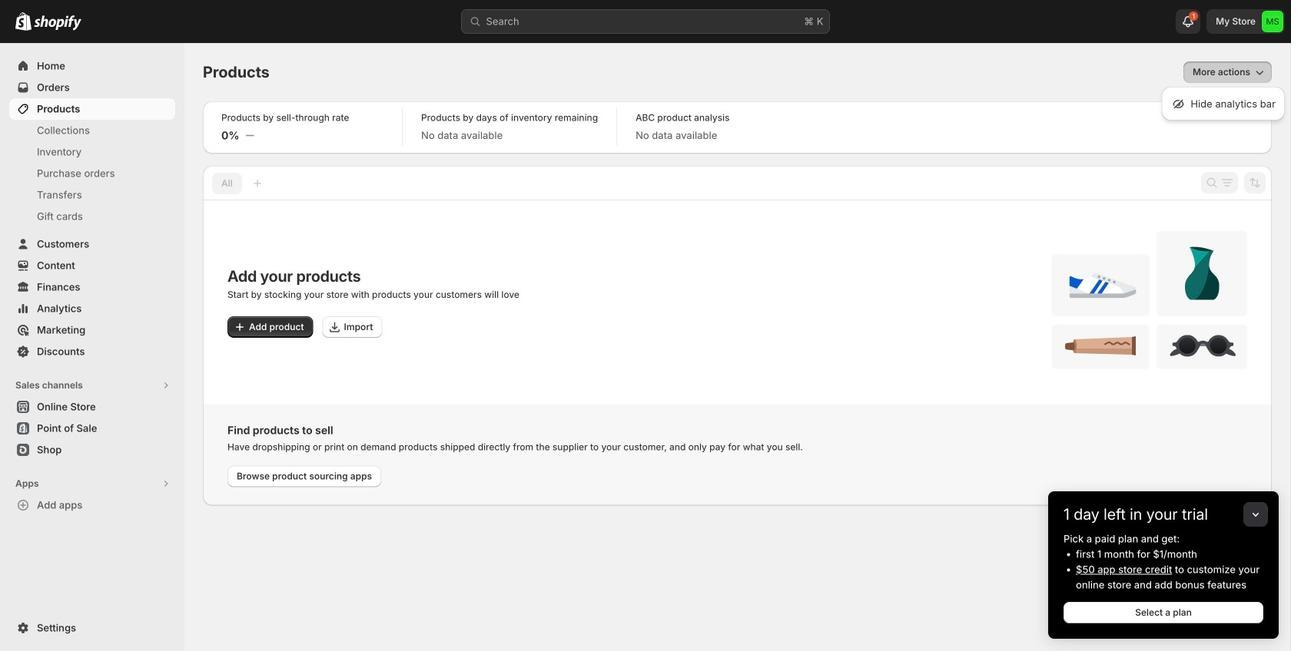 Task type: vqa. For each thing, say whether or not it's contained in the screenshot.
Shopify icon at the left of the page
yes



Task type: locate. For each thing, give the bounding box(es) containing it.
my store image
[[1262, 11, 1284, 32]]

shopify image
[[15, 12, 32, 31], [34, 15, 81, 31]]



Task type: describe. For each thing, give the bounding box(es) containing it.
1 horizontal spatial shopify image
[[34, 15, 81, 31]]

start by stocking your store with products your customers will love image
[[1052, 231, 1248, 370]]

0 horizontal spatial shopify image
[[15, 12, 32, 31]]



